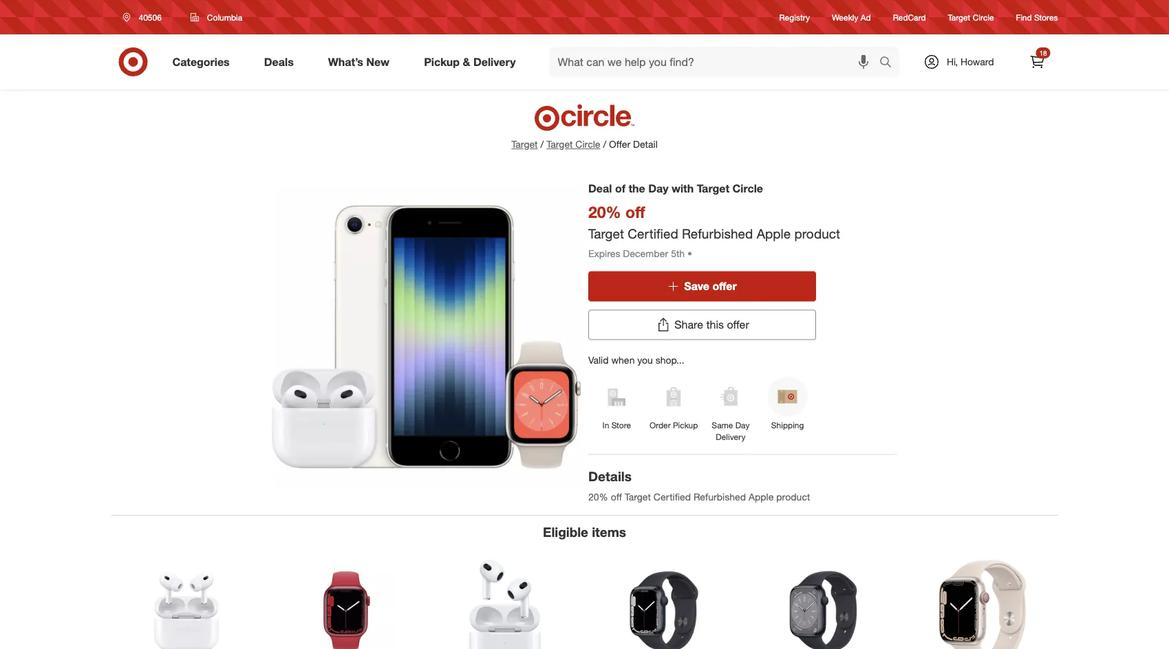 Task type: describe. For each thing, give the bounding box(es) containing it.
deals link
[[252, 47, 311, 77]]

store
[[612, 421, 631, 431]]

search button
[[874, 47, 907, 80]]

find stores
[[1017, 12, 1059, 22]]

5th
[[671, 248, 685, 260]]

•
[[688, 248, 693, 260]]

the
[[629, 182, 646, 195]]

details 20% off target certified refurbished apple product
[[589, 469, 811, 504]]

same
[[712, 421, 734, 431]]

deal of the day with target circle
[[589, 182, 763, 195]]

search
[[874, 57, 907, 70]]

columbia button
[[182, 5, 251, 30]]

save offer
[[685, 280, 737, 293]]

registry link
[[780, 11, 810, 23]]

in store
[[603, 421, 631, 431]]

target up hi, in the right top of the page
[[948, 12, 971, 22]]

weekly ad
[[832, 12, 871, 22]]

circle inside "link"
[[973, 12, 995, 22]]

target circle
[[948, 12, 995, 22]]

target inside details 20% off target certified refurbished apple product
[[625, 492, 651, 504]]

redcard link
[[893, 11, 926, 23]]

2 vertical spatial circle
[[733, 182, 763, 195]]

share
[[675, 318, 704, 332]]

What can we help you find? suggestions appear below search field
[[550, 47, 883, 77]]

target right with
[[697, 182, 730, 195]]

what's new link
[[317, 47, 407, 77]]

what's
[[328, 55, 363, 69]]

off inside 20% off target certified refurbished apple product expires december 5th •
[[626, 202, 646, 222]]

howard
[[961, 56, 995, 68]]

order pickup
[[650, 421, 698, 431]]

valid when you shop...
[[589, 354, 685, 366]]

weekly
[[832, 12, 859, 22]]

hi,
[[947, 56, 959, 68]]

stores
[[1035, 12, 1059, 22]]

columbia
[[207, 12, 242, 22]]

target link
[[512, 138, 538, 150]]

in
[[603, 421, 610, 431]]

day inside same day delivery
[[736, 421, 750, 431]]

40506
[[139, 12, 162, 22]]

offer
[[609, 138, 631, 150]]

of
[[615, 182, 626, 195]]

off inside details 20% off target certified refurbished apple product
[[611, 492, 622, 504]]

1 vertical spatial offer
[[727, 318, 750, 332]]



Task type: vqa. For each thing, say whether or not it's contained in the screenshot.
2307
no



Task type: locate. For each thing, give the bounding box(es) containing it.
target circle link down the target circle logo
[[547, 138, 601, 151]]

pickup left the &
[[424, 55, 460, 69]]

product
[[795, 226, 841, 242], [777, 492, 811, 504]]

circle left find
[[973, 12, 995, 22]]

certified
[[628, 226, 679, 242], [654, 492, 691, 504]]

shipping
[[772, 421, 804, 431]]

0 horizontal spatial pickup
[[424, 55, 460, 69]]

1 vertical spatial certified
[[654, 492, 691, 504]]

1 vertical spatial circle
[[576, 138, 601, 150]]

1 vertical spatial target circle link
[[547, 138, 601, 151]]

share this offer button
[[589, 310, 817, 341]]

deals
[[264, 55, 294, 69]]

target left 'target circle' button
[[512, 138, 538, 150]]

target down details
[[625, 492, 651, 504]]

20% inside details 20% off target certified refurbished apple product
[[589, 492, 609, 504]]

details
[[589, 469, 632, 485]]

apple inside details 20% off target certified refurbished apple product
[[749, 492, 774, 504]]

new
[[367, 55, 390, 69]]

target inside 20% off target certified refurbished apple product expires december 5th •
[[589, 226, 624, 242]]

certified inside 20% off target certified refurbished apple product expires december 5th •
[[628, 226, 679, 242]]

day right the
[[649, 182, 669, 195]]

0 vertical spatial offer
[[713, 280, 737, 293]]

1 horizontal spatial target circle link
[[948, 11, 995, 23]]

20% down details
[[589, 492, 609, 504]]

save offer button
[[589, 272, 817, 302]]

offer right this
[[727, 318, 750, 332]]

/
[[541, 138, 544, 150], [603, 138, 607, 150]]

1 vertical spatial 20%
[[589, 492, 609, 504]]

order
[[650, 421, 671, 431]]

weekly ad link
[[832, 11, 871, 23]]

ad
[[861, 12, 871, 22]]

0 horizontal spatial off
[[611, 492, 622, 504]]

find stores link
[[1017, 11, 1059, 23]]

pickup
[[424, 55, 460, 69], [673, 421, 698, 431]]

1 vertical spatial refurbished
[[694, 492, 746, 504]]

1 horizontal spatial circle
[[733, 182, 763, 195]]

pickup right order
[[673, 421, 698, 431]]

hi, howard
[[947, 56, 995, 68]]

target circle button
[[547, 138, 601, 151]]

refurbished down same day delivery
[[694, 492, 746, 504]]

when
[[612, 354, 635, 366]]

apple inside 20% off target certified refurbished apple product expires december 5th •
[[757, 226, 791, 242]]

save
[[685, 280, 710, 293]]

detail
[[633, 138, 658, 150]]

delivery for day
[[716, 433, 746, 443]]

0 horizontal spatial delivery
[[474, 55, 516, 69]]

0 vertical spatial refurbished
[[682, 226, 753, 242]]

1 vertical spatial pickup
[[673, 421, 698, 431]]

1 20% from the top
[[589, 202, 621, 222]]

1 vertical spatial delivery
[[716, 433, 746, 443]]

18 link
[[1023, 47, 1053, 77]]

day
[[649, 182, 669, 195], [736, 421, 750, 431]]

refurbished up •
[[682, 226, 753, 242]]

delivery down "same"
[[716, 433, 746, 443]]

deal
[[589, 182, 612, 195]]

valid
[[589, 354, 609, 366]]

delivery
[[474, 55, 516, 69], [716, 433, 746, 443]]

off
[[626, 202, 646, 222], [611, 492, 622, 504]]

/ right target link
[[541, 138, 544, 150]]

20% down "deal"
[[589, 202, 621, 222]]

delivery right the &
[[474, 55, 516, 69]]

certified inside details 20% off target certified refurbished apple product
[[654, 492, 691, 504]]

1 horizontal spatial off
[[626, 202, 646, 222]]

target circle link
[[948, 11, 995, 23], [547, 138, 601, 151]]

0 vertical spatial delivery
[[474, 55, 516, 69]]

you
[[638, 354, 653, 366]]

target circle logo image
[[533, 103, 637, 132]]

20% inside 20% off target certified refurbished apple product expires december 5th •
[[589, 202, 621, 222]]

target / target circle / offer detail
[[512, 138, 658, 150]]

product inside 20% off target certified refurbished apple product expires december 5th •
[[795, 226, 841, 242]]

delivery inside same day delivery
[[716, 433, 746, 443]]

offer right save
[[713, 280, 737, 293]]

target circle link up hi, howard
[[948, 11, 995, 23]]

0 vertical spatial 20%
[[589, 202, 621, 222]]

0 horizontal spatial target circle link
[[547, 138, 601, 151]]

0 horizontal spatial /
[[541, 138, 544, 150]]

1 vertical spatial product
[[777, 492, 811, 504]]

0 horizontal spatial circle
[[576, 138, 601, 150]]

product inside details 20% off target certified refurbished apple product
[[777, 492, 811, 504]]

same day delivery
[[712, 421, 750, 443]]

items
[[592, 525, 626, 541]]

shop...
[[656, 354, 685, 366]]

day right "same"
[[736, 421, 750, 431]]

1 horizontal spatial /
[[603, 138, 607, 150]]

december
[[623, 248, 669, 260]]

eligible
[[543, 525, 589, 541]]

1 horizontal spatial delivery
[[716, 433, 746, 443]]

offer
[[713, 280, 737, 293], [727, 318, 750, 332]]

target right target link
[[547, 138, 573, 150]]

categories
[[172, 55, 230, 69]]

1 vertical spatial off
[[611, 492, 622, 504]]

/ left offer
[[603, 138, 607, 150]]

apple
[[757, 226, 791, 242], [749, 492, 774, 504]]

what's new
[[328, 55, 390, 69]]

off down details
[[611, 492, 622, 504]]

1 / from the left
[[541, 138, 544, 150]]

0 vertical spatial circle
[[973, 12, 995, 22]]

delivery for &
[[474, 55, 516, 69]]

off down the
[[626, 202, 646, 222]]

pickup & delivery link
[[413, 47, 533, 77]]

2 horizontal spatial circle
[[973, 12, 995, 22]]

target
[[948, 12, 971, 22], [512, 138, 538, 150], [547, 138, 573, 150], [697, 182, 730, 195], [589, 226, 624, 242], [625, 492, 651, 504]]

this
[[707, 318, 724, 332]]

circle up 20% off target certified refurbished apple product expires december 5th • at the right top of page
[[733, 182, 763, 195]]

1 horizontal spatial day
[[736, 421, 750, 431]]

refurbished
[[682, 226, 753, 242], [694, 492, 746, 504]]

categories link
[[161, 47, 247, 77]]

2 / from the left
[[603, 138, 607, 150]]

circle
[[973, 12, 995, 22], [576, 138, 601, 150], [733, 182, 763, 195]]

0 vertical spatial day
[[649, 182, 669, 195]]

20% off target certified refurbished apple product expires december 5th •
[[589, 202, 841, 260]]

0 vertical spatial pickup
[[424, 55, 460, 69]]

20%
[[589, 202, 621, 222], [589, 492, 609, 504]]

expires
[[589, 248, 621, 260]]

find
[[1017, 12, 1032, 22]]

share this offer
[[675, 318, 750, 332]]

refurbished inside details 20% off target certified refurbished apple product
[[694, 492, 746, 504]]

18
[[1040, 49, 1048, 57]]

0 horizontal spatial day
[[649, 182, 669, 195]]

0 vertical spatial target circle link
[[948, 11, 995, 23]]

2 20% from the top
[[589, 492, 609, 504]]

registry
[[780, 12, 810, 22]]

0 vertical spatial off
[[626, 202, 646, 222]]

1 vertical spatial day
[[736, 421, 750, 431]]

0 vertical spatial product
[[795, 226, 841, 242]]

circle down the target circle logo
[[576, 138, 601, 150]]

1 vertical spatial apple
[[749, 492, 774, 504]]

&
[[463, 55, 471, 69]]

pickup & delivery
[[424, 55, 516, 69]]

with
[[672, 182, 694, 195]]

target up expires
[[589, 226, 624, 242]]

0 vertical spatial certified
[[628, 226, 679, 242]]

40506 button
[[114, 5, 176, 30]]

redcard
[[893, 12, 926, 22]]

refurbished inside 20% off target certified refurbished apple product expires december 5th •
[[682, 226, 753, 242]]

eligible items
[[543, 525, 626, 541]]

0 vertical spatial apple
[[757, 226, 791, 242]]

1 horizontal spatial pickup
[[673, 421, 698, 431]]



